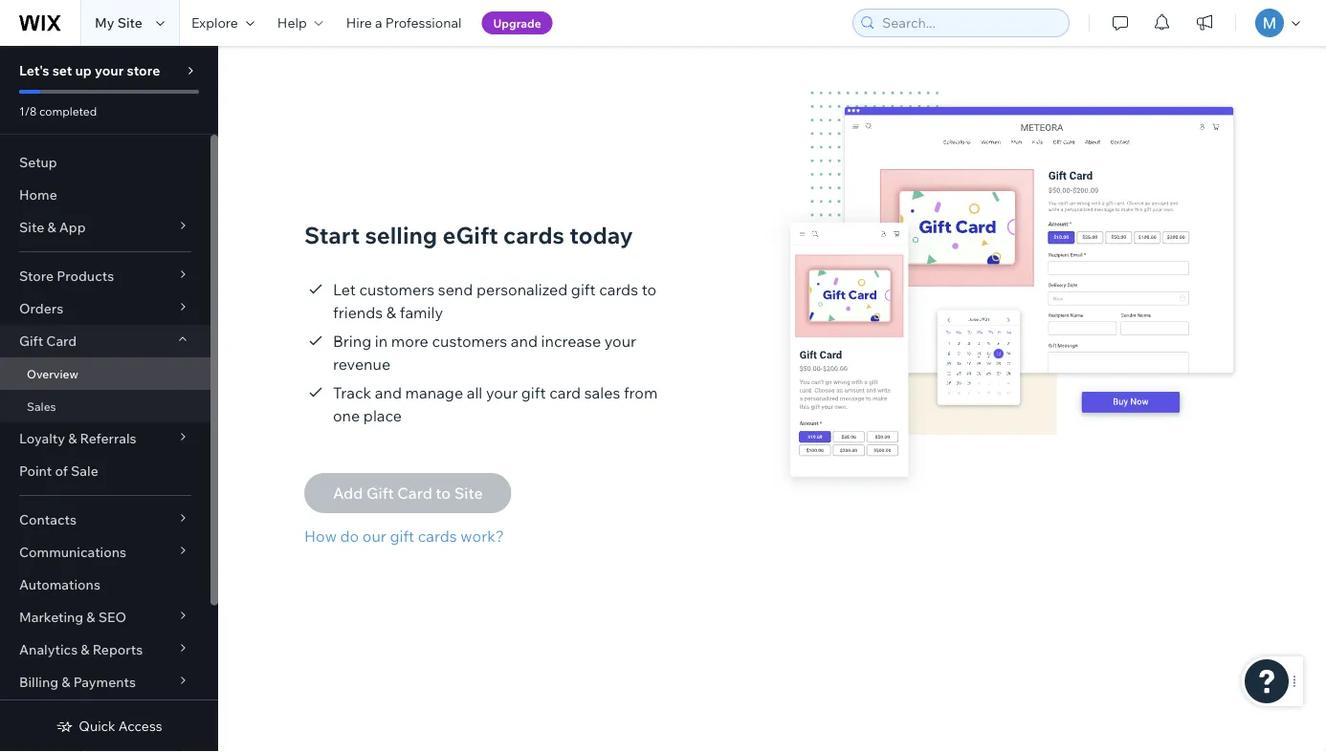 Task type: vqa. For each thing, say whether or not it's contained in the screenshot.
account within the 2-step verification Protect your Wix account with an extra layer of security. Enable
no



Task type: locate. For each thing, give the bounding box(es) containing it.
Search... field
[[876, 10, 1063, 36]]

cards left to
[[599, 280, 638, 299]]

sales
[[584, 384, 620, 403]]

automations
[[19, 577, 100, 594]]

increase
[[541, 332, 601, 351]]

friends
[[333, 303, 383, 322]]

site down home
[[19, 219, 44, 236]]

2 vertical spatial cards
[[418, 527, 457, 546]]

cards inside let customers send personalized gift cards to friends & family bring in more customers and increase your revenue track and manage all your gift card sales from one place
[[599, 280, 638, 299]]

2 horizontal spatial cards
[[599, 280, 638, 299]]

your right 'all'
[[486, 384, 518, 403]]

upgrade button
[[482, 11, 553, 34]]

& left seo
[[86, 609, 95, 626]]

2 vertical spatial your
[[486, 384, 518, 403]]

our
[[362, 527, 386, 546]]

& for reports
[[81, 642, 89, 659]]

analytics & reports
[[19, 642, 143, 659]]

0 vertical spatial gift
[[571, 280, 596, 299]]

work?
[[460, 527, 504, 546]]

and
[[511, 332, 538, 351], [375, 384, 402, 403]]

egift
[[443, 221, 498, 250]]

cards left work?
[[418, 527, 457, 546]]

personalized
[[476, 280, 568, 299]]

0 horizontal spatial site
[[19, 219, 44, 236]]

marketing & seo
[[19, 609, 126, 626]]

in
[[375, 332, 388, 351]]

all
[[467, 384, 482, 403]]

1 vertical spatial gift
[[521, 384, 546, 403]]

hire a professional
[[346, 14, 462, 31]]

start selling egift cards today
[[304, 221, 633, 250]]

2 vertical spatial gift
[[390, 527, 414, 546]]

site
[[117, 14, 142, 31], [19, 219, 44, 236]]

1 horizontal spatial and
[[511, 332, 538, 351]]

send
[[438, 280, 473, 299]]

of
[[55, 463, 68, 480]]

1 vertical spatial and
[[375, 384, 402, 403]]

& for seo
[[86, 609, 95, 626]]

cards up personalized
[[503, 221, 564, 250]]

cards
[[503, 221, 564, 250], [599, 280, 638, 299], [418, 527, 457, 546]]

& right billing
[[61, 675, 70, 691]]

0 horizontal spatial gift
[[390, 527, 414, 546]]

card
[[46, 333, 77, 350]]

2 horizontal spatial gift
[[571, 280, 596, 299]]

quick access
[[79, 719, 162, 735]]

communications button
[[0, 537, 210, 569]]

quick
[[79, 719, 115, 735]]

2 horizontal spatial your
[[604, 332, 636, 351]]

completed
[[39, 104, 97, 118]]

& left app
[[47, 219, 56, 236]]

orders button
[[0, 293, 210, 325]]

customers up the family in the top of the page
[[359, 280, 435, 299]]

1 vertical spatial site
[[19, 219, 44, 236]]

how do our gift cards work?
[[304, 527, 504, 546]]

store
[[19, 268, 54, 285]]

site inside popup button
[[19, 219, 44, 236]]

sidebar element
[[0, 46, 218, 753]]

& right loyalty
[[68, 431, 77, 447]]

hire
[[346, 14, 372, 31]]

& left the family in the top of the page
[[386, 303, 396, 322]]

your
[[95, 62, 124, 79], [604, 332, 636, 351], [486, 384, 518, 403]]

point of sale link
[[0, 455, 210, 488]]

referrals
[[80, 431, 136, 447]]

and left increase at the top left of the page
[[511, 332, 538, 351]]

0 vertical spatial and
[[511, 332, 538, 351]]

communications
[[19, 544, 126, 561]]

& left reports
[[81, 642, 89, 659]]

billing
[[19, 675, 58, 691]]

from
[[624, 384, 658, 403]]

site right my
[[117, 14, 142, 31]]

a
[[375, 14, 382, 31]]

home link
[[0, 179, 210, 211]]

gift right the our
[[390, 527, 414, 546]]

0 vertical spatial cards
[[503, 221, 564, 250]]

1 vertical spatial cards
[[599, 280, 638, 299]]

bring
[[333, 332, 371, 351]]

your right increase at the top left of the page
[[604, 332, 636, 351]]

1/8 completed
[[19, 104, 97, 118]]

1 horizontal spatial your
[[486, 384, 518, 403]]

& inside 'dropdown button'
[[81, 642, 89, 659]]

set
[[52, 62, 72, 79]]

0 vertical spatial your
[[95, 62, 124, 79]]

customers
[[359, 280, 435, 299], [432, 332, 507, 351]]

and up place
[[375, 384, 402, 403]]

let's set up your store
[[19, 62, 160, 79]]

automations link
[[0, 569, 210, 602]]

products
[[57, 268, 114, 285]]

contacts button
[[0, 504, 210, 537]]

upgrade
[[493, 16, 541, 30]]

how do our gift cards work? button
[[304, 525, 512, 548]]

point
[[19, 463, 52, 480]]

1 horizontal spatial gift
[[521, 384, 546, 403]]

0 vertical spatial site
[[117, 14, 142, 31]]

1 horizontal spatial cards
[[503, 221, 564, 250]]

your right 'up'
[[95, 62, 124, 79]]

gift left card
[[521, 384, 546, 403]]

card
[[549, 384, 581, 403]]

billing & payments
[[19, 675, 136, 691]]

gift up increase at the top left of the page
[[571, 280, 596, 299]]

0 horizontal spatial your
[[95, 62, 124, 79]]

& for referrals
[[68, 431, 77, 447]]

customers up 'all'
[[432, 332, 507, 351]]

0 horizontal spatial cards
[[418, 527, 457, 546]]

selling
[[365, 221, 437, 250]]



Task type: describe. For each thing, give the bounding box(es) containing it.
store
[[127, 62, 160, 79]]

analytics & reports button
[[0, 634, 210, 667]]

contacts
[[19, 512, 77, 529]]

loyalty & referrals
[[19, 431, 136, 447]]

site & app button
[[0, 211, 210, 244]]

explore
[[191, 14, 238, 31]]

billing & payments button
[[0, 667, 210, 699]]

sale
[[71, 463, 98, 480]]

overview link
[[0, 358, 210, 390]]

more
[[391, 332, 428, 351]]

track
[[333, 384, 371, 403]]

1 vertical spatial your
[[604, 332, 636, 351]]

do
[[340, 527, 359, 546]]

quick access button
[[56, 719, 162, 736]]

gift inside "button"
[[390, 527, 414, 546]]

app
[[59, 219, 86, 236]]

setup
[[19, 154, 57, 171]]

my site
[[95, 14, 142, 31]]

let customers send personalized gift cards to friends & family bring in more customers and increase your revenue track and manage all your gift card sales from one place
[[333, 280, 658, 426]]

let
[[333, 280, 356, 299]]

reports
[[92, 642, 143, 659]]

my
[[95, 14, 114, 31]]

marketing & seo button
[[0, 602, 210, 634]]

up
[[75, 62, 92, 79]]

1 horizontal spatial site
[[117, 14, 142, 31]]

& for app
[[47, 219, 56, 236]]

access
[[118, 719, 162, 735]]

revenue
[[333, 355, 390, 374]]

gift
[[19, 333, 43, 350]]

let's
[[19, 62, 49, 79]]

help
[[277, 14, 307, 31]]

manage
[[405, 384, 463, 403]]

1/8
[[19, 104, 37, 118]]

payments
[[73, 675, 136, 691]]

gift card
[[19, 333, 77, 350]]

one
[[333, 407, 360, 426]]

store products
[[19, 268, 114, 285]]

point of sale
[[19, 463, 98, 480]]

store products button
[[0, 260, 210, 293]]

family
[[400, 303, 443, 322]]

your inside sidebar element
[[95, 62, 124, 79]]

& inside let customers send personalized gift cards to friends & family bring in more customers and increase your revenue track and manage all your gift card sales from one place
[[386, 303, 396, 322]]

analytics
[[19, 642, 78, 659]]

how
[[304, 527, 337, 546]]

marketing
[[19, 609, 83, 626]]

sales
[[27, 399, 56, 414]]

loyalty
[[19, 431, 65, 447]]

loyalty & referrals button
[[0, 423, 210, 455]]

sales link
[[0, 390, 210, 423]]

0 vertical spatial customers
[[359, 280, 435, 299]]

to
[[642, 280, 656, 299]]

site & app
[[19, 219, 86, 236]]

& for payments
[[61, 675, 70, 691]]

setup link
[[0, 146, 210, 179]]

today
[[570, 221, 633, 250]]

cards inside "button"
[[418, 527, 457, 546]]

0 horizontal spatial and
[[375, 384, 402, 403]]

gift card button
[[0, 325, 210, 358]]

start
[[304, 221, 360, 250]]

home
[[19, 187, 57, 203]]

professional
[[385, 14, 462, 31]]

overview
[[27, 367, 78, 381]]

1 vertical spatial customers
[[432, 332, 507, 351]]

hire a professional link
[[335, 0, 473, 46]]

help button
[[266, 0, 335, 46]]

place
[[363, 407, 402, 426]]

orders
[[19, 300, 63, 317]]

seo
[[98, 609, 126, 626]]



